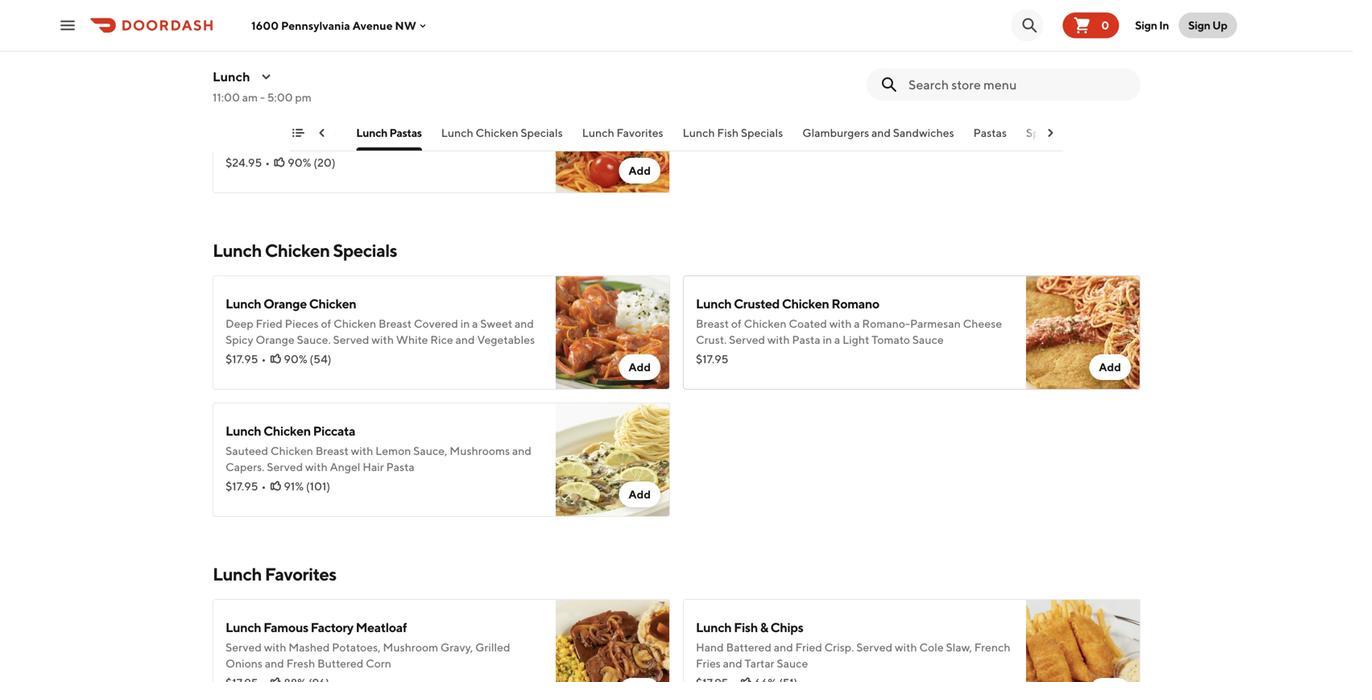 Task type: describe. For each thing, give the bounding box(es) containing it.
tomato
[[872, 333, 911, 347]]

shrimp for with
[[264, 100, 304, 115]]

corn
[[366, 657, 392, 671]]

1 vertical spatial lunch chicken specials
[[213, 240, 397, 261]]

herbs
[[497, 120, 527, 134]]

flatbread
[[253, 126, 303, 139]]

of inside lunch orange chicken deep fried pieces of chicken breast covered in a sweet and spicy orange sauce. served with white rice and vegetables
[[321, 317, 331, 330]]

91%
[[284, 480, 304, 493]]

am
[[242, 91, 258, 104]]

hand
[[696, 641, 724, 654]]

(20)
[[314, 156, 336, 169]]

and inside lunch shrimp with angel hair large shrimp sauteed with tomatoes, lemon, garlic, herbs and fresh basil on top of angel hair pasta with a touch of marinara sauce
[[226, 137, 245, 150]]

piccata
[[313, 424, 355, 439]]

basil
[[278, 137, 303, 150]]

cilantro
[[391, 9, 433, 23]]

with down lemon,
[[441, 137, 464, 150]]

lunch flatbread pizzas
[[218, 126, 337, 139]]

cole
[[920, 641, 944, 654]]

$21.50 •
[[226, 29, 269, 42]]

and inside 'lunch chicken piccata sauteed chicken breast with lemon sauce, mushrooms and capers. served with angel hair pasta'
[[512, 444, 532, 458]]

chicken inside lunch chicken specials button
[[476, 126, 519, 139]]

of down herbs
[[508, 137, 518, 150]]

open menu image
[[58, 16, 77, 35]]

sauce.
[[297, 333, 331, 347]]

and up the vegetables
[[515, 317, 534, 330]]

crust.
[[696, 333, 727, 347]]

(19)
[[310, 29, 329, 42]]

$17.95 • for orange
[[226, 353, 266, 366]]

with inside the lunch famous factory meatloaf served with mashed potatoes, mushroom gravy, grilled onions and fresh buttered corn
[[264, 641, 286, 654]]

90% (20)
[[288, 156, 336, 169]]

cheese
[[964, 317, 1003, 330]]

1600 pennsylvania avenue nw button
[[251, 19, 429, 32]]

glamburgers and sandwiches button
[[803, 125, 955, 151]]

sign for sign up
[[1189, 19, 1211, 32]]

slaw,
[[947, 641, 973, 654]]

• down mushrooms,
[[264, 29, 269, 42]]

sesame,
[[347, 9, 389, 23]]

lunch inside 'lunch chicken piccata sauteed chicken breast with lemon sauce, mushrooms and capers. served with angel hair pasta'
[[226, 424, 261, 439]]

90% (54)
[[284, 353, 332, 366]]

mushrooms,
[[226, 9, 289, 23]]

of inside lunch crusted chicken romano breast of chicken coated with a romano-parmesan cheese crust. served with pasta in a light tomato sauce $17.95
[[732, 317, 742, 330]]

(54)
[[310, 353, 332, 366]]

garlic,
[[461, 120, 494, 134]]

view
[[654, 649, 685, 664]]

Item Search search field
[[909, 76, 1128, 93]]

pasta for lunch chicken piccata
[[386, 461, 415, 474]]

with inside lunch fish & chips hand battered and fried crisp. served with cole slaw, french fries and tartar sauce
[[895, 641, 918, 654]]

grilled
[[476, 641, 511, 654]]

mushroom
[[383, 641, 439, 654]]

lunch inside lunch fish & chips hand battered and fried crisp. served with cole slaw, french fries and tartar sauce
[[696, 620, 732, 635]]

breast inside lunch orange chicken deep fried pieces of chicken breast covered in a sweet and spicy orange sauce. served with white rice and vegetables
[[379, 317, 412, 330]]

2 pastas from the left
[[974, 126, 1007, 139]]

fries
[[696, 657, 721, 671]]

peas,
[[467, 0, 494, 6]]

1 vertical spatial lunch favorites
[[213, 564, 337, 585]]

sauteed inside lunch shrimp with angel hair large shrimp sauteed with tomatoes, lemon, garlic, herbs and fresh basil on top of angel hair pasta with a touch of marinara sauce
[[296, 120, 339, 134]]

a up light
[[854, 317, 860, 330]]

90% for orange
[[284, 353, 308, 366]]

marinara
[[226, 153, 271, 166]]

show menu categories image
[[292, 127, 305, 139]]

scroll menu navigation right image
[[1044, 127, 1057, 139]]

lemon,
[[420, 120, 459, 134]]

with left lemon on the bottom
[[351, 444, 373, 458]]

a inside lunch shrimp with angel hair large shrimp sauteed with tomatoes, lemon, garlic, herbs and fresh basil on top of angel hair pasta with a touch of marinara sauce
[[466, 137, 472, 150]]

and inside sauteed shrimp tossed with spaghettini, snow peas, mushrooms, parmesan, sesame, cilantro and crispy garlic
[[435, 9, 455, 23]]

touch
[[474, 137, 505, 150]]

chips
[[771, 620, 804, 635]]

lunch chicken piccata sauteed chicken breast with lemon sauce, mushrooms and capers. served with angel hair pasta
[[226, 424, 532, 474]]

in inside lunch orange chicken deep fried pieces of chicken breast covered in a sweet and spicy orange sauce. served with white rice and vegetables
[[461, 317, 470, 330]]

snow
[[436, 0, 465, 6]]

lunch crusted chicken romano image
[[1027, 276, 1141, 390]]

mashed
[[289, 641, 330, 654]]

fresh inside the lunch famous factory meatloaf served with mashed potatoes, mushroom gravy, grilled onions and fresh buttered corn
[[287, 657, 315, 671]]

lunch inside lunch shrimp with angel hair large shrimp sauteed with tomatoes, lemon, garlic, herbs and fresh basil on top of angel hair pasta with a touch of marinara sauce
[[226, 100, 261, 115]]

romano-
[[863, 317, 911, 330]]

lunch chicken piccata image
[[556, 403, 671, 517]]

and right rice
[[456, 333, 475, 347]]

with down the coated
[[768, 333, 790, 347]]

nw
[[395, 19, 417, 32]]

served inside lunch orange chicken deep fried pieces of chicken breast covered in a sweet and spicy orange sauce. served with white rice and vegetables
[[333, 333, 369, 347]]

tomatoes,
[[366, 120, 418, 134]]

pizzas
[[305, 126, 337, 139]]

sandwiches
[[894, 126, 955, 139]]

lunch flatbread pizzas button
[[218, 125, 337, 151]]

$17.95 for lunch orange chicken
[[226, 353, 258, 366]]

specialties button
[[1027, 125, 1082, 151]]

scroll menu navigation left image
[[316, 127, 329, 139]]

lunch fish specials button
[[683, 125, 784, 151]]

crusted
[[734, 296, 780, 311]]

sauteed inside 'lunch chicken piccata sauteed chicken breast with lemon sauce, mushrooms and capers. served with angel hair pasta'
[[226, 444, 268, 458]]

spaghettini,
[[372, 0, 434, 6]]

angel inside 'lunch chicken piccata sauteed chicken breast with lemon sauce, mushrooms and capers. served with angel hair pasta'
[[330, 461, 361, 474]]

sauce inside lunch crusted chicken romano breast of chicken coated with a romano-parmesan cheese crust. served with pasta in a light tomato sauce $17.95
[[913, 333, 944, 347]]

parmesan,
[[291, 9, 344, 23]]

lunch fish & chips image
[[1027, 600, 1141, 683]]

with right the scroll menu navigation left image at left
[[341, 120, 363, 134]]

-
[[260, 91, 265, 104]]

battered
[[727, 641, 772, 654]]

served inside the lunch famous factory meatloaf served with mashed potatoes, mushroom gravy, grilled onions and fresh buttered corn
[[226, 641, 262, 654]]

pasta for lunch crusted chicken romano
[[793, 333, 821, 347]]

78% (19)
[[286, 29, 329, 42]]

romano
[[832, 296, 880, 311]]

gravy,
[[441, 641, 473, 654]]

with inside lunch orange chicken deep fried pieces of chicken breast covered in a sweet and spicy orange sauce. served with white rice and vegetables
[[372, 333, 394, 347]]

in
[[1160, 19, 1170, 32]]

sign in
[[1136, 19, 1170, 32]]

menu
[[687, 649, 722, 664]]

&
[[761, 620, 769, 635]]

crispy
[[457, 9, 490, 23]]

sign up link
[[1179, 12, 1238, 38]]

favorites inside button
[[617, 126, 664, 139]]

lunch shrimp with angel hair large shrimp sauteed with tomatoes, lemon, garlic, herbs and fresh basil on top of angel hair pasta with a touch of marinara sauce
[[226, 100, 527, 166]]

lunch shrimp with angel hair image
[[556, 79, 671, 193]]

• for chicken
[[261, 480, 266, 493]]

lunch favorites button
[[582, 125, 664, 151]]

fresh inside lunch shrimp with angel hair large shrimp sauteed with tomatoes, lemon, garlic, herbs and fresh basil on top of angel hair pasta with a touch of marinara sauce
[[247, 137, 276, 150]]

0 horizontal spatial favorites
[[265, 564, 337, 585]]

served inside 'lunch chicken piccata sauteed chicken breast with lemon sauce, mushrooms and capers. served with angel hair pasta'
[[267, 461, 303, 474]]

with up (101)
[[305, 461, 328, 474]]

white
[[396, 333, 428, 347]]

served inside lunch crusted chicken romano breast of chicken coated with a romano-parmesan cheese crust. served with pasta in a light tomato sauce $17.95
[[729, 333, 766, 347]]

served inside lunch fish & chips hand battered and fried crisp. served with cole slaw, french fries and tartar sauce
[[857, 641, 893, 654]]



Task type: vqa. For each thing, say whether or not it's contained in the screenshot.
See related to National favorites
no



Task type: locate. For each thing, give the bounding box(es) containing it.
rice
[[431, 333, 454, 347]]

pastas button
[[974, 125, 1007, 151]]

pastas left "garlic,"
[[390, 126, 422, 139]]

covered
[[414, 317, 458, 330]]

pm
[[295, 91, 312, 104]]

2 vertical spatial sauteed
[[226, 444, 268, 458]]

0 horizontal spatial in
[[461, 317, 470, 330]]

fried inside lunch fish & chips hand battered and fried crisp. served with cole slaw, french fries and tartar sauce
[[796, 641, 823, 654]]

2 vertical spatial hair
[[363, 461, 384, 474]]

a inside lunch orange chicken deep fried pieces of chicken breast covered in a sweet and spicy orange sauce. served with white rice and vegetables
[[472, 317, 478, 330]]

1 vertical spatial fresh
[[287, 657, 315, 671]]

sauce inside lunch shrimp with angel hair large shrimp sauteed with tomatoes, lemon, garlic, herbs and fresh basil on top of angel hair pasta with a touch of marinara sauce
[[273, 153, 305, 166]]

shrimp
[[271, 0, 307, 6], [264, 100, 304, 115], [257, 120, 294, 134]]

• down capers.
[[261, 480, 266, 493]]

pieces
[[285, 317, 319, 330]]

1 sign from the left
[[1136, 19, 1158, 32]]

shrimp up flatbread
[[264, 100, 304, 115]]

of
[[341, 137, 352, 150], [508, 137, 518, 150], [321, 317, 331, 330], [732, 317, 742, 330]]

2 vertical spatial pasta
[[386, 461, 415, 474]]

of up the sauce. in the left of the page
[[321, 317, 331, 330]]

and
[[435, 9, 455, 23], [872, 126, 891, 139], [226, 137, 245, 150], [515, 317, 534, 330], [456, 333, 475, 347], [512, 444, 532, 458], [774, 641, 794, 654], [265, 657, 284, 671], [723, 657, 743, 671]]

sign
[[1136, 19, 1158, 32], [1189, 19, 1211, 32]]

and left sandwiches on the right top of page
[[872, 126, 891, 139]]

pasta inside lunch shrimp with angel hair large shrimp sauteed with tomatoes, lemon, garlic, herbs and fresh basil on top of angel hair pasta with a touch of marinara sauce
[[411, 137, 439, 150]]

(101)
[[306, 480, 330, 493]]

and right mushrooms
[[512, 444, 532, 458]]

sauce down basil
[[273, 153, 305, 166]]

$17.95 for lunch chicken piccata
[[226, 480, 258, 493]]

$17.95 down crust.
[[696, 353, 729, 366]]

1 vertical spatial in
[[823, 333, 833, 347]]

2 vertical spatial shrimp
[[257, 120, 294, 134]]

and right onions at the bottom of page
[[265, 657, 284, 671]]

sign up
[[1189, 19, 1228, 32]]

served
[[333, 333, 369, 347], [729, 333, 766, 347], [267, 461, 303, 474], [226, 641, 262, 654], [857, 641, 893, 654]]

90%
[[288, 156, 311, 169], [284, 353, 308, 366]]

a down "garlic,"
[[466, 137, 472, 150]]

pastas down the item search search field
[[974, 126, 1007, 139]]

tossed
[[309, 0, 345, 6]]

add button
[[619, 31, 661, 56], [1090, 31, 1131, 56], [619, 158, 661, 184], [619, 355, 661, 380], [1090, 355, 1131, 380], [619, 482, 661, 508]]

lunch famous factory meatloaf served with mashed potatoes, mushroom gravy, grilled onions and fresh buttered corn
[[226, 620, 511, 671]]

fish inside button
[[718, 126, 739, 139]]

sauce inside lunch fish & chips hand battered and fried crisp. served with cole slaw, french fries and tartar sauce
[[777, 657, 809, 671]]

sign in link
[[1126, 9, 1179, 42]]

0 horizontal spatial fried
[[256, 317, 283, 330]]

2 horizontal spatial sauce
[[913, 333, 944, 347]]

0 horizontal spatial sauce
[[273, 153, 305, 166]]

1 horizontal spatial lunch chicken specials
[[441, 126, 563, 139]]

1 horizontal spatial in
[[823, 333, 833, 347]]

$17.95 inside lunch crusted chicken romano breast of chicken coated with a romano-parmesan cheese crust. served with pasta in a light tomato sauce $17.95
[[696, 353, 729, 366]]

• for orange
[[261, 353, 266, 366]]

hair down lemon on the bottom
[[363, 461, 384, 474]]

lemon
[[376, 444, 411, 458]]

lunch pastas
[[356, 126, 422, 139]]

served right the sauce. in the left of the page
[[333, 333, 369, 347]]

sauteed up on
[[296, 120, 339, 134]]

pennsylvania
[[281, 19, 350, 32]]

lunch famous factory meatloaf image
[[556, 600, 671, 683]]

11:00
[[213, 91, 240, 104]]

specials for lunch fish specials button at the right of page
[[741, 126, 784, 139]]

onions
[[226, 657, 263, 671]]

0 vertical spatial $17.95 •
[[226, 353, 266, 366]]

0 horizontal spatial specials
[[333, 240, 397, 261]]

with down famous
[[264, 641, 286, 654]]

and inside the lunch famous factory meatloaf served with mashed potatoes, mushroom gravy, grilled onions and fresh buttered corn
[[265, 657, 284, 671]]

0 vertical spatial fried
[[256, 317, 283, 330]]

• right $24.95 on the left top of page
[[265, 156, 270, 169]]

1 pastas from the left
[[390, 126, 422, 139]]

served up the 91%
[[267, 461, 303, 474]]

specials left glamburgers
[[741, 126, 784, 139]]

deep
[[226, 317, 254, 330]]

hair down tomatoes,
[[387, 137, 408, 150]]

0 vertical spatial in
[[461, 317, 470, 330]]

angel right with
[[338, 100, 372, 115]]

0 vertical spatial sauce
[[273, 153, 305, 166]]

specials
[[521, 126, 563, 139], [741, 126, 784, 139], [333, 240, 397, 261]]

fish for &
[[734, 620, 758, 635]]

sauteed up mushrooms,
[[226, 0, 268, 6]]

1 horizontal spatial breast
[[379, 317, 412, 330]]

crisp.
[[825, 641, 855, 654]]

in down the coated
[[823, 333, 833, 347]]

lunch fish & chips hand battered and fried crisp. served with cole slaw, french fries and tartar sauce
[[696, 620, 1011, 671]]

fresh
[[247, 137, 276, 150], [287, 657, 315, 671]]

0 vertical spatial lunch favorites
[[582, 126, 664, 139]]

90% left (54)
[[284, 353, 308, 366]]

1 vertical spatial sauteed
[[296, 120, 339, 134]]

0 vertical spatial lunch chicken specials
[[441, 126, 563, 139]]

in inside lunch crusted chicken romano breast of chicken coated with a romano-parmesan cheese crust. served with pasta in a light tomato sauce $17.95
[[823, 333, 833, 347]]

2 vertical spatial sauce
[[777, 657, 809, 671]]

angel
[[338, 100, 372, 115], [354, 137, 385, 150], [330, 461, 361, 474]]

spicy
[[226, 333, 254, 347]]

1 vertical spatial favorites
[[265, 564, 337, 585]]

0 horizontal spatial sign
[[1136, 19, 1158, 32]]

orange
[[264, 296, 307, 311], [256, 333, 295, 347]]

meatloaf
[[356, 620, 407, 635]]

breast down the piccata
[[316, 444, 349, 458]]

served right crisp.
[[857, 641, 893, 654]]

vegetables
[[477, 333, 535, 347]]

1 vertical spatial shrimp
[[264, 100, 304, 115]]

and down large
[[226, 137, 245, 150]]

breast inside lunch crusted chicken romano breast of chicken coated with a romano-parmesan cheese crust. served with pasta in a light tomato sauce $17.95
[[696, 317, 729, 330]]

0 vertical spatial hair
[[374, 100, 398, 115]]

of right top
[[341, 137, 352, 150]]

fried inside lunch orange chicken deep fried pieces of chicken breast covered in a sweet and spicy orange sauce. served with white rice and vegetables
[[256, 317, 283, 330]]

lunch bistro shrimp pasta image
[[1027, 0, 1141, 66]]

served up onions at the bottom of page
[[226, 641, 262, 654]]

90% for shrimp
[[288, 156, 311, 169]]

mushrooms
[[450, 444, 510, 458]]

in right covered
[[461, 317, 470, 330]]

add item to cart image
[[1100, 679, 1122, 683]]

sign for sign in
[[1136, 19, 1158, 32]]

fried
[[256, 317, 283, 330], [796, 641, 823, 654]]

1 vertical spatial $17.95 •
[[226, 480, 266, 493]]

coated
[[789, 317, 828, 330]]

view menu
[[654, 649, 722, 664]]

0 button
[[1063, 12, 1120, 38]]

1 vertical spatial sauce
[[913, 333, 944, 347]]

$17.95
[[226, 353, 258, 366], [696, 353, 729, 366], [226, 480, 258, 493]]

sign left up
[[1189, 19, 1211, 32]]

1 horizontal spatial fresh
[[287, 657, 315, 671]]

sauteed up capers.
[[226, 444, 268, 458]]

with
[[307, 100, 336, 115]]

1 vertical spatial hair
[[387, 137, 408, 150]]

factory
[[311, 620, 354, 635]]

with up light
[[830, 317, 852, 330]]

pasta
[[411, 137, 439, 150], [793, 333, 821, 347], [386, 461, 415, 474]]

specialties
[[1027, 126, 1082, 139]]

lunch fish specials
[[683, 126, 784, 139]]

1 horizontal spatial favorites
[[617, 126, 664, 139]]

5:00
[[267, 91, 293, 104]]

lunch inside lunch crusted chicken romano breast of chicken coated with a romano-parmesan cheese crust. served with pasta in a light tomato sauce $17.95
[[696, 296, 732, 311]]

orange down pieces
[[256, 333, 295, 347]]

sauteed inside sauteed shrimp tossed with spaghettini, snow peas, mushrooms, parmesan, sesame, cilantro and crispy garlic
[[226, 0, 268, 6]]

glamburgers and sandwiches
[[803, 126, 955, 139]]

0 horizontal spatial fresh
[[247, 137, 276, 150]]

1 horizontal spatial pastas
[[974, 126, 1007, 139]]

pasta inside lunch crusted chicken romano breast of chicken coated with a romano-parmesan cheese crust. served with pasta in a light tomato sauce $17.95
[[793, 333, 821, 347]]

0 vertical spatial 90%
[[288, 156, 311, 169]]

with up sesame,
[[347, 0, 369, 6]]

with left the white
[[372, 333, 394, 347]]

$17.95 • down spicy
[[226, 353, 266, 366]]

lunch orange chicken deep fried pieces of chicken breast covered in a sweet and spicy orange sauce. served with white rice and vegetables
[[226, 296, 535, 347]]

0 vertical spatial favorites
[[617, 126, 664, 139]]

lunch orange chicken image
[[556, 276, 671, 390]]

large
[[226, 120, 255, 134]]

pasta down the coated
[[793, 333, 821, 347]]

1 vertical spatial angel
[[354, 137, 385, 150]]

lunch inside lunch orange chicken deep fried pieces of chicken breast covered in a sweet and spicy orange sauce. served with white rice and vegetables
[[226, 296, 261, 311]]

lunch chicken specials button
[[441, 125, 563, 151]]

on
[[305, 137, 318, 150]]

and down battered
[[723, 657, 743, 671]]

a left sweet
[[472, 317, 478, 330]]

specials up lunch orange chicken deep fried pieces of chicken breast covered in a sweet and spicy orange sauce. served with white rice and vegetables
[[333, 240, 397, 261]]

sign left in
[[1136, 19, 1158, 32]]

glamburgers
[[803, 126, 870, 139]]

$17.95 • for chicken
[[226, 480, 266, 493]]

1600 pennsylvania avenue nw
[[251, 19, 417, 32]]

specials for lunch chicken specials button in the left of the page
[[521, 126, 563, 139]]

lunch chicken specials
[[441, 126, 563, 139], [213, 240, 397, 261]]

$17.95 down spicy
[[226, 353, 258, 366]]

$24.95 •
[[226, 156, 270, 169]]

0 vertical spatial fish
[[718, 126, 739, 139]]

french
[[975, 641, 1011, 654]]

breast inside 'lunch chicken piccata sauteed chicken breast with lemon sauce, mushrooms and capers. served with angel hair pasta'
[[316, 444, 349, 458]]

and inside button
[[872, 126, 891, 139]]

fish inside lunch fish & chips hand battered and fried crisp. served with cole slaw, french fries and tartar sauce
[[734, 620, 758, 635]]

1 horizontal spatial specials
[[521, 126, 563, 139]]

with inside sauteed shrimp tossed with spaghettini, snow peas, mushrooms, parmesan, sesame, cilantro and crispy garlic
[[347, 0, 369, 6]]

1 horizontal spatial sauce
[[777, 657, 809, 671]]

sauce right tartar
[[777, 657, 809, 671]]

11:00 am - 5:00 pm
[[213, 91, 312, 104]]

a left light
[[835, 333, 841, 347]]

shrimp for tossed
[[271, 0, 307, 6]]

fish
[[718, 126, 739, 139], [734, 620, 758, 635]]

and down chips on the right bottom
[[774, 641, 794, 654]]

1 vertical spatial fish
[[734, 620, 758, 635]]

specials right the touch
[[521, 126, 563, 139]]

$17.95 • down capers.
[[226, 480, 266, 493]]

hair up tomatoes,
[[374, 100, 398, 115]]

pasta down lemon on the bottom
[[386, 461, 415, 474]]

$17.95 down capers.
[[226, 480, 258, 493]]

angel down tomatoes,
[[354, 137, 385, 150]]

78%
[[286, 29, 308, 42]]

lunch inside the lunch famous factory meatloaf served with mashed potatoes, mushroom gravy, grilled onions and fresh buttered corn
[[226, 620, 261, 635]]

1 horizontal spatial fried
[[796, 641, 823, 654]]

avenue
[[353, 19, 393, 32]]

1600
[[251, 19, 279, 32]]

0 vertical spatial fresh
[[247, 137, 276, 150]]

breast up the white
[[379, 317, 412, 330]]

0 vertical spatial orange
[[264, 296, 307, 311]]

with
[[347, 0, 369, 6], [341, 120, 363, 134], [441, 137, 464, 150], [830, 317, 852, 330], [372, 333, 394, 347], [768, 333, 790, 347], [351, 444, 373, 458], [305, 461, 328, 474], [264, 641, 286, 654], [895, 641, 918, 654]]

0 vertical spatial sauteed
[[226, 0, 268, 6]]

0 vertical spatial shrimp
[[271, 0, 307, 6]]

sauce,
[[414, 444, 448, 458]]

90% down basil
[[288, 156, 311, 169]]

1 vertical spatial 90%
[[284, 353, 308, 366]]

pasta down lemon,
[[411, 137, 439, 150]]

• left 90% (54)
[[261, 353, 266, 366]]

parmesan
[[911, 317, 961, 330]]

$24.95
[[226, 156, 262, 169]]

1 vertical spatial orange
[[256, 333, 295, 347]]

2 horizontal spatial breast
[[696, 317, 729, 330]]

0 horizontal spatial lunch chicken specials
[[213, 240, 397, 261]]

add
[[629, 37, 651, 50], [1100, 37, 1122, 50], [629, 164, 651, 177], [629, 361, 651, 374], [1100, 361, 1122, 374], [629, 488, 651, 501]]

1 horizontal spatial sign
[[1189, 19, 1211, 32]]

lunch inside button
[[218, 126, 250, 139]]

0 horizontal spatial breast
[[316, 444, 349, 458]]

sauce
[[273, 153, 305, 166], [913, 333, 944, 347], [777, 657, 809, 671]]

1 vertical spatial pasta
[[793, 333, 821, 347]]

sauteed shrimp tossed with spaghettini, snow peas, mushrooms, parmesan, sesame, cilantro and crispy garlic
[[226, 0, 522, 23]]

fried down chips on the right bottom
[[796, 641, 823, 654]]

lunch chili-crunch shrimp pasta image
[[556, 0, 671, 66]]

garlic
[[492, 9, 522, 23]]

0 horizontal spatial lunch favorites
[[213, 564, 337, 585]]

fresh down mashed
[[287, 657, 315, 671]]

1 $17.95 • from the top
[[226, 353, 266, 366]]

of down crusted on the right of the page
[[732, 317, 742, 330]]

shrimp up basil
[[257, 120, 294, 134]]

shrimp up parmesan,
[[271, 0, 307, 6]]

fish for specials
[[718, 126, 739, 139]]

famous
[[264, 620, 308, 635]]

2 vertical spatial angel
[[330, 461, 361, 474]]

hair inside 'lunch chicken piccata sauteed chicken breast with lemon sauce, mushrooms and capers. served with angel hair pasta'
[[363, 461, 384, 474]]

add item to cart image
[[629, 679, 651, 683]]

1 vertical spatial fried
[[796, 641, 823, 654]]

0 vertical spatial pasta
[[411, 137, 439, 150]]

sauce down parmesan
[[913, 333, 944, 347]]

menus image
[[260, 70, 273, 83]]

capers.
[[226, 461, 265, 474]]

and down snow
[[435, 9, 455, 23]]

lunch favorites
[[582, 126, 664, 139], [213, 564, 337, 585]]

•
[[264, 29, 269, 42], [265, 156, 270, 169], [261, 353, 266, 366], [261, 480, 266, 493]]

lunch crusted chicken romano breast of chicken coated with a romano-parmesan cheese crust. served with pasta in a light tomato sauce $17.95
[[696, 296, 1003, 366]]

breast up crust.
[[696, 317, 729, 330]]

0 horizontal spatial pastas
[[390, 126, 422, 139]]

2 horizontal spatial specials
[[741, 126, 784, 139]]

0 vertical spatial angel
[[338, 100, 372, 115]]

1 horizontal spatial lunch favorites
[[582, 126, 664, 139]]

shrimp inside sauteed shrimp tossed with spaghettini, snow peas, mushrooms, parmesan, sesame, cilantro and crispy garlic
[[271, 0, 307, 6]]

2 $17.95 • from the top
[[226, 480, 266, 493]]

fresh up the marinara
[[247, 137, 276, 150]]

• for shrimp
[[265, 156, 270, 169]]

orange up pieces
[[264, 296, 307, 311]]

angel up (101)
[[330, 461, 361, 474]]

2 sign from the left
[[1189, 19, 1211, 32]]

pasta inside 'lunch chicken piccata sauteed chicken breast with lemon sauce, mushrooms and capers. served with angel hair pasta'
[[386, 461, 415, 474]]

fried right 'deep'
[[256, 317, 283, 330]]

with left cole
[[895, 641, 918, 654]]

light
[[843, 333, 870, 347]]

served right crust.
[[729, 333, 766, 347]]



